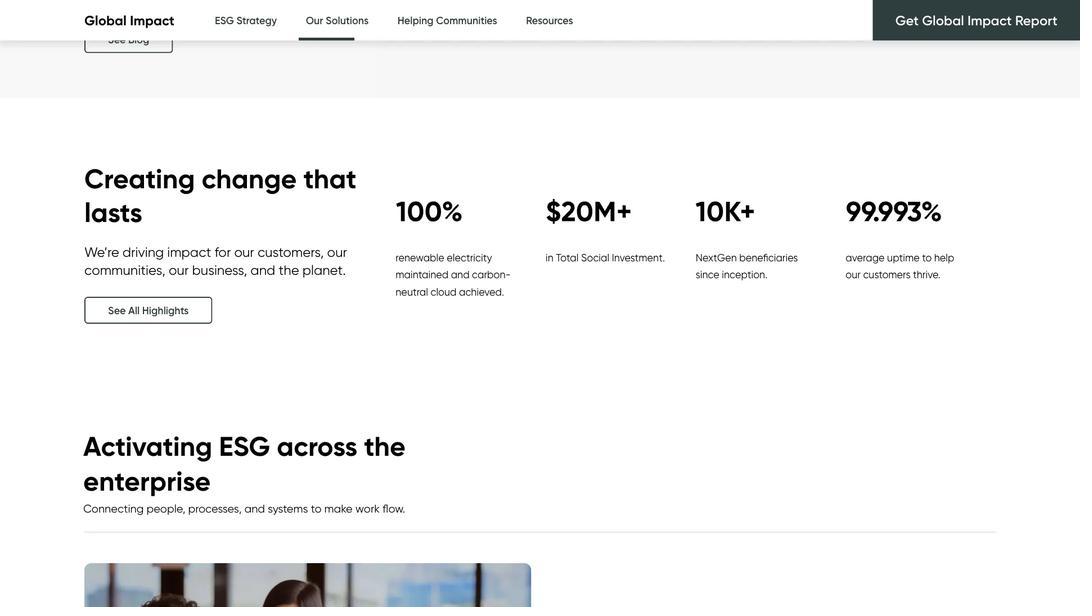 Task type: describe. For each thing, give the bounding box(es) containing it.
our solutions link
[[306, 0, 369, 44]]

change
[[202, 162, 297, 196]]

our down "impact"
[[169, 262, 189, 278]]

renewable electricity maintained and carbon- neutral cloud achieved.
[[396, 252, 511, 298]]

creating
[[84, 162, 195, 196]]

in total social investment. link
[[546, 186, 696, 267]]

help
[[935, 252, 955, 264]]

driving
[[123, 244, 164, 260]]

inception.
[[722, 269, 768, 281]]

customers
[[864, 269, 911, 281]]

impact
[[167, 244, 211, 260]]

get global impact report link
[[873, 0, 1081, 41]]

activating
[[83, 430, 212, 463]]

all
[[128, 305, 140, 317]]

get global impact report
[[896, 12, 1058, 28]]

connecting
[[83, 502, 144, 516]]

neutral
[[396, 286, 428, 298]]

communities
[[436, 14, 497, 27]]

helping communities link
[[398, 0, 497, 41]]

make
[[325, 502, 353, 516]]

we're
[[84, 244, 119, 260]]

beneficiaries
[[740, 252, 799, 264]]

our right for
[[234, 244, 254, 260]]

in
[[546, 252, 554, 264]]

our up 'planet.'
[[327, 244, 347, 260]]

people,
[[147, 502, 185, 516]]

esg inside activating esg across the enterprise connecting people, processes, and systems to make work flow.
[[219, 430, 270, 463]]

see all highlights link
[[84, 297, 212, 324]]

achieved.
[[459, 286, 504, 298]]

helping communities
[[398, 14, 497, 27]]

strategy
[[237, 14, 277, 27]]

systems
[[268, 502, 308, 516]]

1 horizontal spatial impact
[[968, 12, 1013, 28]]

servicenow has given $20m in total social investment (tsi) image
[[546, 186, 666, 237]]

renewable
[[396, 252, 445, 264]]

average
[[846, 252, 885, 264]]

carbon-
[[472, 269, 511, 281]]

since
[[696, 269, 720, 281]]

planet.
[[303, 262, 346, 278]]

helping
[[398, 14, 434, 27]]

investment.
[[612, 252, 665, 264]]

creating change that lasts
[[84, 162, 357, 229]]

nextgen
[[696, 252, 737, 264]]

uptime
[[888, 252, 920, 264]]

99.993% average uptime to help our customers thrive image
[[846, 186, 966, 237]]

cloud
[[431, 286, 457, 298]]



Task type: vqa. For each thing, say whether or not it's contained in the screenshot.
neutral
yes



Task type: locate. For each thing, give the bounding box(es) containing it.
1 vertical spatial the
[[364, 430, 406, 463]]

customers,
[[258, 244, 324, 260]]

thrive.
[[914, 269, 941, 281]]

and inside we're driving impact for our customers, our communities, our business, and the planet.
[[251, 262, 275, 278]]

1 vertical spatial to
[[311, 502, 322, 516]]

renewable electricity maintained and carbon- neutral cloud achieved. link
[[396, 186, 546, 301]]

esg inside esg strategy link
[[215, 14, 234, 27]]

to inside average uptime to help our customers thrive.
[[923, 252, 932, 264]]

0 horizontal spatial impact
[[130, 12, 174, 29]]

our solutions
[[306, 14, 369, 27]]

nextgen beneficiaries since inception.
[[696, 252, 799, 281]]

1 horizontal spatial the
[[364, 430, 406, 463]]

report
[[1016, 12, 1058, 28]]

0 vertical spatial the
[[279, 262, 299, 278]]

to up thrive.
[[923, 252, 932, 264]]

total
[[556, 252, 579, 264]]

resources
[[526, 14, 573, 27]]

for
[[215, 244, 231, 260]]

average uptime to help our customers thrive. link
[[846, 186, 996, 284]]

across
[[277, 430, 358, 463]]

the
[[279, 262, 299, 278], [364, 430, 406, 463]]

average uptime to help our customers thrive.
[[846, 252, 955, 281]]

to
[[923, 252, 932, 264], [311, 502, 322, 516]]

enterprise
[[83, 465, 211, 499]]

0 vertical spatial esg
[[215, 14, 234, 27]]

and down electricity
[[451, 269, 470, 281]]

see
[[108, 305, 126, 317]]

maintained
[[396, 269, 449, 281]]

and inside activating esg across the enterprise connecting people, processes, and systems to make work flow.
[[245, 502, 265, 516]]

global impact
[[84, 12, 174, 29]]

0 horizontal spatial the
[[279, 262, 299, 278]]

impact
[[130, 12, 174, 29], [968, 12, 1013, 28]]

0 horizontal spatial to
[[311, 502, 322, 516]]

flow.
[[383, 502, 405, 516]]

processes,
[[188, 502, 242, 516]]

0 horizontal spatial global
[[84, 12, 127, 29]]

get
[[896, 12, 919, 28]]

the inside activating esg across the enterprise connecting people, processes, and systems to make work flow.
[[364, 430, 406, 463]]

nextgen program has now helped 10k+ beneficiaries image
[[696, 186, 816, 237]]

1 vertical spatial esg
[[219, 430, 270, 463]]

our down average at the top right of page
[[846, 269, 861, 281]]

our
[[234, 244, 254, 260], [327, 244, 347, 260], [169, 262, 189, 278], [846, 269, 861, 281]]

see all highlights
[[108, 305, 189, 317]]

1 horizontal spatial to
[[923, 252, 932, 264]]

0 vertical spatial to
[[923, 252, 932, 264]]

achieving our environmental sustainability goals image
[[396, 186, 516, 237]]

our inside average uptime to help our customers thrive.
[[846, 269, 861, 281]]

our
[[306, 14, 323, 27]]

esg strategy
[[215, 14, 277, 27]]

activating esg across the enterprise connecting people, processes, and systems to make work flow.
[[83, 430, 406, 516]]

the inside we're driving impact for our customers, our communities, our business, and the planet.
[[279, 262, 299, 278]]

and down customers,
[[251, 262, 275, 278]]

we're driving impact for our customers, our communities, our business, and the planet.
[[84, 244, 347, 278]]

and
[[251, 262, 275, 278], [451, 269, 470, 281], [245, 502, 265, 516]]

highlights
[[142, 305, 189, 317]]

to left make
[[311, 502, 322, 516]]

and inside renewable electricity maintained and carbon- neutral cloud achieved.
[[451, 269, 470, 281]]

and left systems
[[245, 502, 265, 516]]

1 horizontal spatial global
[[923, 12, 965, 28]]

lasts
[[84, 196, 142, 229]]

social
[[581, 252, 610, 264]]

global
[[84, 12, 127, 29], [923, 12, 965, 28]]

resources link
[[526, 0, 573, 41]]

electricity
[[447, 252, 492, 264]]

esg
[[215, 14, 234, 27], [219, 430, 270, 463]]

solutions
[[326, 14, 369, 27]]

to inside activating esg across the enterprise connecting people, processes, and systems to make work flow.
[[311, 502, 322, 516]]

esg strategy link
[[215, 0, 277, 41]]

in total social investment.
[[546, 252, 665, 264]]

communities,
[[84, 262, 165, 278]]

nextgen beneficiaries since inception. link
[[696, 186, 846, 284]]

business,
[[192, 262, 247, 278]]

work
[[356, 502, 380, 516]]

that
[[304, 162, 357, 196]]



